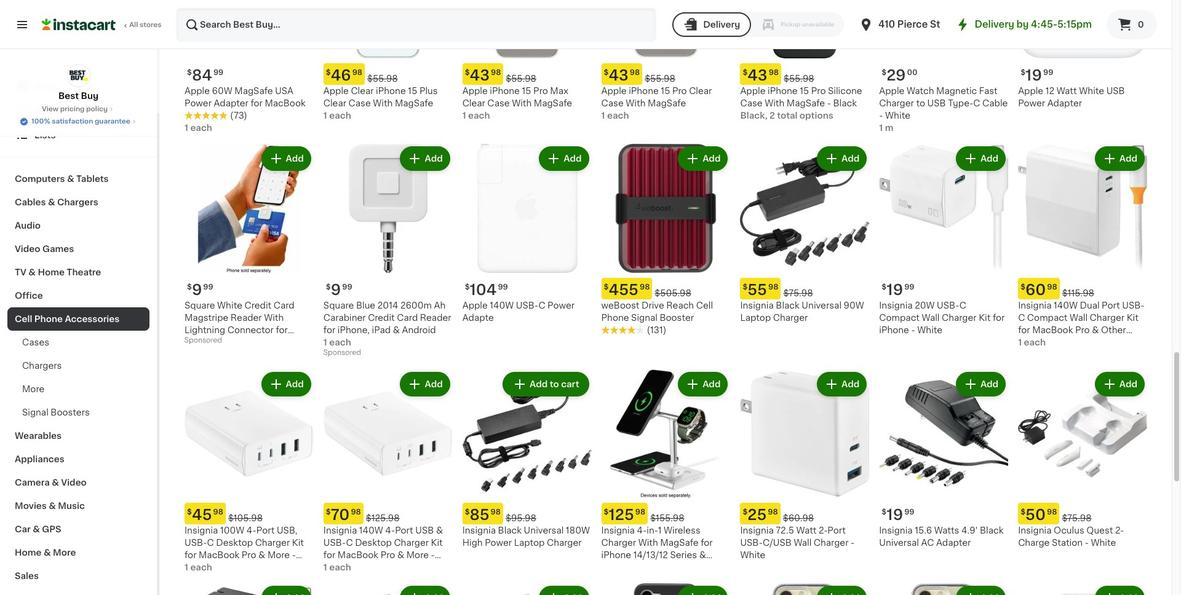 Task type: describe. For each thing, give the bounding box(es) containing it.
clear inside the "apple iphone 15 pro max clear case with magsafe 1 each"
[[462, 99, 485, 107]]

reach
[[667, 301, 694, 310]]

$ 125 98
[[604, 508, 645, 523]]

4- for 45
[[247, 527, 256, 536]]

ah
[[434, 301, 446, 310]]

product group containing 70
[[324, 369, 453, 574]]

chargers link
[[7, 354, 150, 378]]

- inside insignia 140w 4-port usb & usb-c desktop charger kit for macbook pro & more - white
[[431, 552, 435, 560]]

movies & music
[[15, 502, 85, 511]]

plus
[[420, 87, 438, 95]]

4.9'
[[962, 527, 978, 536]]

$ 60 98
[[1021, 283, 1057, 297]]

0 vertical spatial chargers
[[57, 198, 98, 207]]

84
[[192, 68, 212, 82]]

add for insignia 4-in-1 wireless charger with magsafe for iphone 14/13/12 series & apple watch, airpods & other qi-enabled devices - silver
[[703, 380, 721, 389]]

power inside the insignia black universal 180w high power laptop charger
[[485, 539, 512, 548]]

$ 84 99
[[187, 68, 224, 82]]

macbook inside insignia 140w 4-port usb & usb-c desktop charger kit for macbook pro & more - white
[[338, 552, 378, 560]]

1 inside apple clear iphone 15 plus clear case with magsafe 1 each
[[324, 111, 327, 120]]

insignia black universal 90w laptop charger
[[740, 301, 864, 322]]

clear inside apple iphone 15 pro clear case with magsafe 1 each
[[689, 87, 712, 95]]

square for square white credit card magstripe reader with lightning connector for apple iphone & apple ipad
[[185, 301, 215, 310]]

98 for insignia black universal 180w high power laptop charger
[[491, 509, 501, 516]]

each inside apple clear iphone 15 plus clear case with magsafe 1 each
[[329, 111, 351, 120]]

silver
[[601, 588, 625, 596]]

square for square blue 2014 2600m ah carabiner credit card reader for iphone, ipad & android 1 each
[[324, 301, 354, 310]]

view
[[42, 106, 58, 113]]

$ inside $ 455 98
[[604, 283, 609, 291]]

$ inside $ 70 98
[[326, 509, 331, 516]]

98 for apple iphone 15 pro max clear case with magsafe
[[491, 69, 501, 76]]

laptop inside the insignia black universal 180w high power laptop charger
[[514, 539, 545, 548]]

add button for insignia 72.5 watt 2-port usb-c/usb wall charger - white
[[818, 373, 866, 395]]

98 for insignia black universal 90w laptop charger
[[768, 283, 779, 291]]

iphone inside insignia 20w usb-c compact wall charger kit for iphone - white
[[879, 326, 909, 334]]

insignia inside 'insignia 15.6 watts 4.9' black universal ac adapter'
[[879, 527, 913, 536]]

sponsored badge image for square white credit card magstripe reader with lightning connector for apple iphone & apple ipad
[[185, 337, 222, 344]]

1 each down 60w
[[185, 123, 212, 132]]

black inside apple iphone 15 pro silicone case with magsafe - black black, 2 total options
[[833, 99, 857, 107]]

1 inside apple iphone 15 pro clear case with magsafe 1 each
[[601, 111, 605, 120]]

$125.98 original price: $155.98 element
[[601, 504, 731, 525]]

$60.98 original price: $115.98 element
[[1018, 278, 1147, 299]]

all stores
[[129, 22, 162, 28]]

$105.98
[[228, 515, 263, 523]]

gps
[[42, 525, 61, 534]]

$70.98 original price: $125.98 element
[[324, 504, 453, 525]]

tablets
[[76, 175, 109, 183]]

$46.98 original price: $55.98 element
[[324, 63, 453, 85]]

& inside insignia 140w dual port usb- c compact wall charger kit for macbook pro & other devices - white
[[1092, 326, 1099, 334]]

$55.98 original price: $75.98 element
[[740, 278, 870, 299]]

reader inside the square white credit card magstripe reader with lightning connector for apple iphone & apple ipad
[[231, 314, 262, 322]]

apple for apple clear iphone 15 plus clear case with magsafe 1 each
[[324, 87, 349, 95]]

cell phone accessories
[[15, 315, 120, 324]]

insignia for 50
[[1018, 527, 1052, 536]]

0 vertical spatial video
[[15, 245, 40, 253]]

movies
[[15, 502, 47, 511]]

for inside insignia 140w dual port usb- c compact wall charger kit for macbook pro & other devices - white
[[1018, 326, 1030, 334]]

$75.98 for 50
[[1062, 515, 1092, 523]]

watch
[[907, 87, 934, 95]]

$55.98 for max
[[506, 74, 536, 83]]

view pricing policy
[[42, 106, 108, 113]]

$ 43 98 for apple iphone 15 pro clear case with magsafe 1 each
[[604, 68, 640, 82]]

cable
[[983, 99, 1008, 107]]

$85.98 original price: $95.98 element
[[462, 504, 592, 525]]

to inside "add to cart" button
[[550, 380, 559, 389]]

& right cables
[[48, 198, 55, 207]]

for inside square blue 2014 2600m ah carabiner credit card reader for iphone, ipad & android 1 each
[[324, 326, 335, 334]]

410
[[879, 20, 895, 29]]

product group containing 85
[[462, 369, 592, 550]]

computers & tablets
[[15, 175, 109, 183]]

case inside apple clear iphone 15 plus clear case with magsafe 1 each
[[349, 99, 371, 107]]

cart
[[561, 380, 579, 389]]

appliances link
[[7, 448, 150, 471]]

& right car
[[33, 525, 40, 534]]

- inside insignia 20w usb-c compact wall charger kit for iphone - white
[[911, 326, 915, 334]]

add for insignia black universal 90w laptop charger
[[842, 154, 860, 163]]

buy it again link
[[7, 98, 150, 123]]

99 for square white credit card magstripe reader with lightning connector for apple iphone & apple ipad
[[203, 283, 213, 291]]

add for insignia 140w 4-port usb & usb-c desktop charger kit for macbook pro & more - white
[[425, 380, 443, 389]]

product group containing 455
[[601, 144, 731, 336]]

$95.98
[[506, 515, 536, 523]]

cables & chargers
[[15, 198, 98, 207]]

laptop inside insignia black universal 90w laptop charger
[[740, 314, 771, 322]]

buy it again
[[34, 106, 87, 115]]

black inside 'insignia 15.6 watts 4.9' black universal ac adapter'
[[980, 527, 1004, 536]]

car & gps link
[[7, 518, 150, 541]]

99 for apple 12 watt white usb power adapter
[[1043, 69, 1054, 76]]

9 for square blue 2014 2600m ah carabiner credit card reader for iphone, ipad & android
[[331, 283, 341, 297]]

insignia 72.5 watt 2-port usb-c/usb wall charger - white
[[740, 527, 855, 560]]

for inside the square white credit card magstripe reader with lightning connector for apple iphone & apple ipad
[[276, 326, 288, 334]]

104
[[470, 283, 497, 297]]

apple iphone 15 pro silicone case with magsafe - black black, 2 total options
[[740, 87, 862, 120]]

movies & music link
[[7, 495, 150, 518]]

iphone inside apple iphone 15 pro silicone case with magsafe - black black, 2 total options
[[768, 87, 798, 95]]

delivery button
[[673, 12, 751, 37]]

apple down connector
[[253, 338, 278, 347]]

add button for insignia 15.6 watts 4.9' black universal ac adapter
[[957, 373, 1005, 395]]

kit inside insignia 140w dual port usb- c compact wall charger kit for macbook pro & other devices - white
[[1127, 314, 1139, 322]]

14/13/12
[[634, 552, 668, 560]]

- inside insignia 72.5 watt 2-port usb-c/usb wall charger - white
[[851, 539, 855, 548]]

service type group
[[673, 12, 844, 37]]

98 for insignia 140w 4-port usb & usb-c desktop charger kit for macbook pro & more - white
[[351, 509, 361, 516]]

140w for 60
[[1054, 301, 1078, 310]]

apple for apple iphone 15 pro silicone case with magsafe - black black, 2 total options
[[740, 87, 766, 95]]

55
[[748, 283, 767, 297]]

wearables link
[[7, 425, 150, 448]]

pro inside apple iphone 15 pro clear case with magsafe 1 each
[[672, 87, 687, 95]]

& down series
[[696, 564, 703, 572]]

more link
[[7, 378, 150, 401]]

0 button
[[1107, 10, 1157, 39]]

4- for 70
[[385, 527, 395, 536]]

99 for apple 60w magsafe usa power adapter for macbook
[[213, 69, 224, 76]]

0
[[1138, 20, 1144, 29]]

macbook inside insignia 100w 4-port usb, usb-c desktop charger kit for macbook pro & more - white
[[199, 552, 239, 560]]

wall for 25
[[794, 539, 812, 548]]

best
[[58, 92, 79, 100]]

white inside insignia 140w dual port usb- c compact wall charger kit for macbook pro & other devices - white
[[1061, 338, 1087, 347]]

1 each for 60
[[1018, 338, 1046, 347]]

98 for insignia 4-in-1 wireless charger with magsafe for iphone 14/13/12 series & apple watch, airpods & other qi-enabled devices - silver
[[635, 509, 645, 516]]

black inside the insignia black universal 180w high power laptop charger
[[498, 527, 522, 536]]

quest
[[1087, 527, 1113, 536]]

0 horizontal spatial buy
[[34, 106, 52, 115]]

insignia 100w 4-port usb, usb-c desktop charger kit for macbook pro & more - white
[[185, 527, 304, 572]]

add button for insignia 4-in-1 wireless charger with magsafe for iphone 14/13/12 series & apple watch, airpods & other qi-enabled devices - silver
[[679, 373, 727, 395]]

signal boosters link
[[7, 401, 150, 425]]

watt for white
[[1057, 87, 1077, 95]]

add button for insignia oculus quest 2- charge station - white
[[1096, 373, 1144, 395]]

view pricing policy link
[[42, 105, 115, 114]]

$ 104 99
[[465, 283, 508, 297]]

apple for apple iphone 15 pro clear case with magsafe 1 each
[[601, 87, 627, 95]]

more up signal boosters
[[22, 385, 44, 394]]

compact inside insignia 140w dual port usb- c compact wall charger kit for macbook pro & other devices - white
[[1027, 314, 1068, 322]]

pro inside insignia 140w dual port usb- c compact wall charger kit for macbook pro & other devices - white
[[1075, 326, 1090, 334]]

$ 25 98
[[743, 508, 778, 523]]

$ 455 98
[[604, 283, 650, 297]]

& down gps
[[44, 549, 51, 557]]

signal inside weboost drive reach cell phone signal booster
[[631, 314, 658, 322]]

19 for insignia 20w usb-c compact wall charger kit for iphone - white
[[887, 283, 903, 297]]

usb- inside insignia 72.5 watt 2-port usb-c/usb wall charger - white
[[740, 539, 763, 548]]

airpods
[[661, 564, 694, 572]]

$ inside $ 50 98
[[1021, 509, 1026, 516]]

magsafe inside apple clear iphone 15 plus clear case with magsafe 1 each
[[395, 99, 433, 107]]

white inside insignia 100w 4-port usb, usb-c desktop charger kit for macbook pro & more - white
[[185, 564, 210, 572]]

product group containing 55
[[740, 144, 870, 324]]

each inside square blue 2014 2600m ah carabiner credit card reader for iphone, ipad & android 1 each
[[329, 338, 351, 347]]

apple inside insignia 4-in-1 wireless charger with magsafe for iphone 14/13/12 series & apple watch, airpods & other qi-enabled devices - silver
[[601, 564, 627, 572]]

delivery for delivery
[[703, 20, 740, 29]]

accessories
[[65, 315, 120, 324]]

$ inside $ 45 98
[[187, 509, 192, 516]]

usb for apple 12 watt white usb power adapter
[[1107, 87, 1125, 95]]

case inside apple iphone 15 pro clear case with magsafe 1 each
[[601, 99, 624, 107]]

$ inside the $ 25 98
[[743, 509, 748, 516]]

& left music
[[49, 502, 56, 511]]

port for 60
[[1102, 301, 1120, 310]]

black,
[[740, 111, 768, 120]]

apple for apple 60w magsafe usa power adapter for macbook
[[185, 87, 210, 95]]

pro inside insignia 100w 4-port usb, usb-c desktop charger kit for macbook pro & more - white
[[242, 552, 256, 560]]

music
[[58, 502, 85, 511]]

$50.98 original price: $75.98 element
[[1018, 504, 1147, 525]]

usb- inside apple 140w usb-c power adapte
[[516, 301, 539, 310]]

99 for apple 140w usb-c power adapte
[[498, 283, 508, 291]]

kit inside insignia 140w 4-port usb & usb-c desktop charger kit for macbook pro & more - white
[[431, 539, 443, 548]]

charger inside insignia 100w 4-port usb, usb-c desktop charger kit for macbook pro & more - white
[[255, 539, 290, 548]]

white inside the square white credit card magstripe reader with lightning connector for apple iphone & apple ipad
[[217, 301, 242, 310]]

43 for apple iphone 15 pro clear case with magsafe
[[609, 68, 629, 82]]

insignia oculus quest 2- charge station - white
[[1018, 527, 1124, 548]]

with for square white credit card magstripe reader with lightning connector for apple iphone & apple ipad
[[264, 314, 284, 322]]

add for insignia 72.5 watt 2-port usb-c/usb wall charger - white
[[842, 380, 860, 389]]

1 inside 'apple watch magnetic fast charger to usb type-c cable - white 1 m'
[[879, 123, 883, 132]]

white inside 'apple watch magnetic fast charger to usb type-c cable - white 1 m'
[[885, 111, 911, 120]]

$43.98 original price: $55.98 element for silicone
[[740, 63, 870, 85]]

& inside square blue 2014 2600m ah carabiner credit card reader for iphone, ipad & android 1 each
[[393, 326, 400, 334]]

port for 70
[[395, 527, 413, 536]]

credit inside square blue 2014 2600m ah carabiner credit card reader for iphone, ipad & android 1 each
[[368, 314, 395, 322]]

charger inside insignia 140w 4-port usb & usb-c desktop charger kit for macbook pro & more - white
[[394, 539, 429, 548]]

watt for 2-
[[796, 527, 817, 536]]

add for weboost drive reach cell phone signal booster
[[703, 154, 721, 163]]

pro inside insignia 140w 4-port usb & usb-c desktop charger kit for macbook pro & more - white
[[381, 552, 395, 560]]

kit inside insignia 100w 4-port usb, usb-c desktop charger kit for macbook pro & more - white
[[292, 539, 304, 548]]

add for insignia 15.6 watts 4.9' black universal ac adapter
[[981, 380, 999, 389]]

carabiner
[[324, 314, 366, 322]]

charger inside insignia 140w dual port usb- c compact wall charger kit for macbook pro & other devices - white
[[1090, 314, 1125, 322]]

add for insignia oculus quest 2- charge station - white
[[1120, 380, 1138, 389]]

50
[[1026, 508, 1046, 523]]

delivery for delivery by 4:45-5:15pm
[[975, 20, 1014, 29]]

$125.98
[[366, 515, 400, 523]]

card inside the square white credit card magstripe reader with lightning connector for apple iphone & apple ipad
[[274, 301, 294, 310]]

devices inside insignia 140w dual port usb- c compact wall charger kit for macbook pro & other devices - white
[[1018, 338, 1053, 347]]

insignia 20w usb-c compact wall charger kit for iphone - white
[[879, 301, 1005, 334]]

product group containing 45
[[185, 369, 314, 574]]

$43.98 original price: $55.98 element for clear
[[601, 63, 731, 85]]

add button for insignia 140w dual port usb- c compact wall charger kit for macbook pro & other devices - white
[[1096, 147, 1144, 170]]

for inside insignia 140w 4-port usb & usb-c desktop charger kit for macbook pro & more - white
[[324, 552, 335, 560]]

& right camera
[[52, 479, 59, 487]]

insignia for 25
[[740, 527, 774, 536]]

$455.98 original price: $505.98 element
[[601, 278, 731, 299]]

$ 19 99 for 20w
[[882, 283, 915, 297]]

computers
[[15, 175, 65, 183]]

& right series
[[699, 552, 706, 560]]

options
[[800, 111, 833, 120]]

0 vertical spatial buy
[[81, 92, 98, 100]]

60w
[[212, 87, 232, 95]]

1 inside square blue 2014 2600m ah carabiner credit card reader for iphone, ipad & android 1 each
[[324, 338, 327, 347]]

insignia 140w dual port usb- c compact wall charger kit for macbook pro & other devices - white
[[1018, 301, 1145, 347]]

magsafe inside apple 60w magsafe usa power adapter for macbook
[[235, 87, 273, 95]]

watts
[[934, 527, 959, 536]]

add button for insignia 20w usb-c compact wall charger kit for iphone - white
[[957, 147, 1005, 170]]

apple down "lightning"
[[185, 338, 210, 347]]

games
[[42, 245, 74, 253]]

add for insignia 100w 4-port usb, usb-c desktop charger kit for macbook pro & more - white
[[286, 380, 304, 389]]

video games
[[15, 245, 74, 253]]

insignia for 125
[[601, 527, 635, 536]]

to inside 'apple watch magnetic fast charger to usb type-c cable - white 1 m'
[[916, 99, 925, 107]]

apple for apple watch magnetic fast charger to usb type-c cable - white 1 m
[[879, 87, 905, 95]]

15 for apple iphone 15 pro clear case with magsafe 1 each
[[661, 87, 670, 95]]

15 inside apple clear iphone 15 plus clear case with magsafe 1 each
[[408, 87, 417, 95]]

iphone inside apple clear iphone 15 plus clear case with magsafe 1 each
[[376, 87, 406, 95]]

$ 50 98
[[1021, 508, 1057, 523]]

usb- inside insignia 140w 4-port usb & usb-c desktop charger kit for macbook pro & more - white
[[324, 539, 346, 548]]

410 pierce st button
[[859, 7, 940, 42]]

adapter inside the apple 12 watt white usb power adapter
[[1048, 99, 1082, 107]]

camera & video
[[15, 479, 87, 487]]

$55.98 for clear
[[645, 74, 675, 83]]

usa
[[275, 87, 293, 95]]

car
[[15, 525, 31, 534]]

case inside the "apple iphone 15 pro max clear case with magsafe 1 each"
[[487, 99, 510, 107]]

98 for apple iphone 15 pro clear case with magsafe
[[630, 69, 640, 76]]

$ 9 99 for square blue 2014 2600m ah carabiner credit card reader for iphone, ipad & android
[[326, 283, 352, 297]]

best buy
[[58, 92, 98, 100]]

$505.98
[[655, 289, 691, 298]]

apple for apple iphone 15 pro max clear case with magsafe 1 each
[[462, 87, 488, 95]]

add to cart
[[530, 380, 579, 389]]

- inside apple iphone 15 pro silicone case with magsafe - black black, 2 total options
[[827, 99, 831, 107]]

85
[[470, 508, 489, 523]]

magsafe inside insignia 4-in-1 wireless charger with magsafe for iphone 14/13/12 series & apple watch, airpods & other qi-enabled devices - silver
[[660, 539, 699, 548]]

for inside insignia 4-in-1 wireless charger with magsafe for iphone 14/13/12 series & apple watch, airpods & other qi-enabled devices - silver
[[701, 539, 713, 548]]

100w
[[220, 527, 244, 536]]

& down $125.98
[[397, 552, 404, 560]]

android
[[402, 326, 436, 334]]

square white credit card magstripe reader with lightning connector for apple iphone & apple ipad
[[185, 301, 299, 347]]

delivery by 4:45-5:15pm link
[[955, 17, 1092, 32]]

ac
[[921, 539, 934, 548]]

wall for 60
[[1070, 314, 1088, 322]]

other inside insignia 4-in-1 wireless charger with magsafe for iphone 14/13/12 series & apple watch, airpods & other qi-enabled devices - silver
[[601, 576, 626, 585]]

add for apple 140w usb-c power adapte
[[564, 154, 582, 163]]

add button for weboost drive reach cell phone signal booster
[[679, 147, 727, 170]]

$ 19 99 for 12
[[1021, 68, 1054, 82]]

magsafe inside apple iphone 15 pro silicone case with magsafe - black black, 2 total options
[[787, 99, 825, 107]]

4:45-
[[1031, 20, 1058, 29]]

apple 12 watt white usb power adapter
[[1018, 87, 1125, 107]]

43 for apple iphone 15 pro max clear case with magsafe
[[470, 68, 490, 82]]

99 for square blue 2014 2600m ah carabiner credit card reader for iphone, ipad & android
[[342, 283, 352, 291]]

adapter inside 'insignia 15.6 watts 4.9' black universal ac adapter'
[[936, 539, 971, 548]]

$ inside $ 46 98
[[326, 69, 331, 76]]

with inside the "apple iphone 15 pro max clear case with magsafe 1 each"
[[512, 99, 532, 107]]

c inside insignia 100w 4-port usb, usb-c desktop charger kit for macbook pro & more - white
[[207, 539, 214, 548]]

98 for apple clear iphone 15 plus clear case with magsafe
[[352, 69, 362, 76]]

tv
[[15, 268, 26, 277]]

enabled
[[642, 576, 677, 585]]

more inside insignia 100w 4-port usb, usb-c desktop charger kit for macbook pro & more - white
[[268, 552, 290, 560]]

c inside insignia 140w 4-port usb & usb-c desktop charger kit for macbook pro & more - white
[[346, 539, 353, 548]]

29
[[887, 68, 906, 82]]

410 pierce st
[[879, 20, 940, 29]]

43 for apple iphone 15 pro silicone case with magsafe - black
[[748, 68, 768, 82]]

drive
[[642, 301, 664, 310]]



Task type: locate. For each thing, give the bounding box(es) containing it.
2 15 from the left
[[522, 87, 531, 95]]

2 $ 9 99 from the left
[[326, 283, 352, 297]]

1 square from the left
[[185, 301, 215, 310]]

product group containing 50
[[1018, 369, 1147, 550]]

usb
[[1107, 87, 1125, 95], [927, 99, 946, 107], [415, 527, 434, 536]]

devices
[[1018, 338, 1053, 347], [679, 576, 714, 585]]

best buy link
[[58, 64, 98, 102]]

1 inside the "apple iphone 15 pro max clear case with magsafe 1 each"
[[462, 111, 466, 120]]

1 vertical spatial $75.98
[[1062, 515, 1092, 523]]

0 vertical spatial devices
[[1018, 338, 1053, 347]]

98 for apple iphone 15 pro silicone case with magsafe - black
[[769, 69, 779, 76]]

in-
[[647, 527, 658, 536]]

insignia up the high
[[462, 527, 496, 536]]

usb for insignia 140w 4-port usb & usb-c desktop charger kit for macbook pro & more - white
[[415, 527, 434, 536]]

$ 19 99 up 'insignia 15.6 watts 4.9' black universal ac adapter'
[[882, 508, 915, 523]]

1 horizontal spatial signal
[[631, 314, 658, 322]]

$ 9 99
[[187, 283, 213, 297], [326, 283, 352, 297]]

wall inside insignia 140w dual port usb- c compact wall charger kit for macbook pro & other devices - white
[[1070, 314, 1088, 322]]

2-
[[819, 527, 828, 536], [1115, 527, 1124, 536]]

1 horizontal spatial cell
[[696, 301, 713, 310]]

for inside insignia 100w 4-port usb, usb-c desktop charger kit for macbook pro & more - white
[[185, 552, 197, 560]]

2 vertical spatial usb
[[415, 527, 434, 536]]

$55.98 up the "apple iphone 15 pro max clear case with magsafe 1 each" in the left of the page
[[506, 74, 536, 83]]

1 horizontal spatial delivery
[[975, 20, 1014, 29]]

usb inside the apple 12 watt white usb power adapter
[[1107, 87, 1125, 95]]

insignia for 85
[[462, 527, 496, 536]]

2 horizontal spatial 43
[[748, 68, 768, 82]]

instacart logo image
[[42, 17, 116, 32]]

- up the options
[[827, 99, 831, 107]]

charger inside insignia 20w usb-c compact wall charger kit for iphone - white
[[942, 314, 977, 322]]

laptop down 55
[[740, 314, 771, 322]]

desktop inside insignia 100w 4-port usb, usb-c desktop charger kit for macbook pro & more - white
[[216, 539, 253, 548]]

1 case from the left
[[349, 99, 371, 107]]

19 up the apple 12 watt white usb power adapter
[[1026, 68, 1042, 82]]

0 horizontal spatial $ 43 98
[[465, 68, 501, 82]]

insignia for 60
[[1018, 301, 1052, 310]]

- inside insignia oculus quest 2- charge station - white
[[1085, 539, 1089, 548]]

0 horizontal spatial sponsored badge image
[[185, 337, 222, 344]]

125
[[609, 508, 634, 523]]

0 vertical spatial signal
[[631, 314, 658, 322]]

$ 43 98
[[465, 68, 501, 82], [604, 68, 640, 82], [743, 68, 779, 82]]

99 right 84
[[213, 69, 224, 76]]

2 2- from the left
[[1115, 527, 1124, 536]]

0 horizontal spatial 9
[[192, 283, 202, 297]]

0 horizontal spatial wall
[[794, 539, 812, 548]]

& down '$70.98 original price: $125.98' element
[[436, 527, 443, 536]]

3 4- from the left
[[637, 527, 647, 536]]

$ inside $ 85 98
[[465, 509, 470, 516]]

home & more
[[15, 549, 76, 557]]

square blue 2014 2600m ah carabiner credit card reader for iphone, ipad & android 1 each
[[324, 301, 451, 347]]

insignia for 55
[[740, 301, 774, 310]]

chargers down computers & tablets link
[[57, 198, 98, 207]]

0 horizontal spatial 4-
[[247, 527, 256, 536]]

apple up adapte
[[462, 301, 488, 310]]

1 horizontal spatial laptop
[[740, 314, 771, 322]]

2 horizontal spatial $ 43 98
[[743, 68, 779, 82]]

0 horizontal spatial universal
[[524, 527, 564, 536]]

$43.98 original price: $55.98 element up the "apple iphone 15 pro max clear case with magsafe 1 each" in the left of the page
[[462, 63, 592, 85]]

0 horizontal spatial other
[[601, 576, 626, 585]]

$43.98 original price: $55.98 element up apple iphone 15 pro clear case with magsafe 1 each
[[601, 63, 731, 85]]

$ inside $ 60 98
[[1021, 283, 1026, 291]]

with inside apple clear iphone 15 plus clear case with magsafe 1 each
[[373, 99, 393, 107]]

$75.98 for 55
[[783, 289, 813, 298]]

1 horizontal spatial compact
[[1027, 314, 1068, 322]]

best buy logo image
[[67, 64, 90, 87]]

pro
[[533, 87, 548, 95], [672, 87, 687, 95], [811, 87, 826, 95], [1075, 326, 1090, 334], [242, 552, 256, 560], [381, 552, 395, 560]]

cell right reach
[[696, 301, 713, 310]]

0 horizontal spatial $75.98
[[783, 289, 813, 298]]

1 $ 9 99 from the left
[[187, 283, 213, 297]]

2 horizontal spatial 4-
[[637, 527, 647, 536]]

port inside insignia 100w 4-port usb, usb-c desktop charger kit for macbook pro & more - white
[[256, 527, 275, 536]]

insignia inside insignia 100w 4-port usb, usb-c desktop charger kit for macbook pro & more - white
[[185, 527, 218, 536]]

power right cable
[[1018, 99, 1045, 107]]

all
[[129, 22, 138, 28]]

0 horizontal spatial compact
[[879, 314, 920, 322]]

1 each down 70
[[324, 564, 351, 572]]

1 horizontal spatial 140w
[[490, 301, 514, 310]]

usb-
[[516, 301, 539, 310], [937, 301, 960, 310], [1122, 301, 1145, 310], [185, 539, 207, 548], [324, 539, 346, 548], [740, 539, 763, 548]]

1 compact from the left
[[879, 314, 920, 322]]

white down "quest" on the right of the page
[[1091, 539, 1116, 548]]

4- down $105.98
[[247, 527, 256, 536]]

adapter inside apple 60w magsafe usa power adapter for macbook
[[214, 99, 248, 107]]

0 horizontal spatial cell
[[15, 315, 32, 324]]

- inside insignia 100w 4-port usb, usb-c desktop charger kit for macbook pro & more - white
[[292, 552, 296, 560]]

white down the dual
[[1061, 338, 1087, 347]]

0 horizontal spatial 2-
[[819, 527, 828, 536]]

again
[[62, 106, 87, 115]]

apple watch magnetic fast charger to usb type-c cable - white 1 m
[[879, 87, 1008, 132]]

15 for apple iphone 15 pro silicone case with magsafe - black black, 2 total options
[[800, 87, 809, 95]]

$ 46 98
[[326, 68, 362, 82]]

card inside square blue 2014 2600m ah carabiner credit card reader for iphone, ipad & android 1 each
[[397, 314, 418, 322]]

devices down 60
[[1018, 338, 1053, 347]]

all stores link
[[42, 7, 162, 42]]

2 4- from the left
[[385, 527, 395, 536]]

office
[[15, 292, 43, 300]]

1 horizontal spatial $ 43 98
[[604, 68, 640, 82]]

devices inside insignia 4-in-1 wireless charger with magsafe for iphone 14/13/12 series & apple watch, airpods & other qi-enabled devices - silver
[[679, 576, 714, 585]]

1 horizontal spatial to
[[916, 99, 925, 107]]

3 43 from the left
[[748, 68, 768, 82]]

1 vertical spatial chargers
[[22, 362, 62, 370]]

- inside insignia 4-in-1 wireless charger with magsafe for iphone 14/13/12 series & apple watch, airpods & other qi-enabled devices - silver
[[717, 576, 720, 585]]

insignia inside the insignia black universal 180w high power laptop charger
[[462, 527, 496, 536]]

0 horizontal spatial credit
[[245, 301, 271, 310]]

apple right plus
[[462, 87, 488, 95]]

dual
[[1080, 301, 1100, 310]]

cables
[[15, 198, 46, 207]]

total
[[777, 111, 798, 120]]

12
[[1046, 87, 1055, 95]]

2 horizontal spatial wall
[[1070, 314, 1088, 322]]

1 vertical spatial home
[[15, 549, 42, 557]]

laptop down $95.98
[[514, 539, 545, 548]]

0 vertical spatial cell
[[696, 301, 713, 310]]

wall down 72.5
[[794, 539, 812, 548]]

product group containing 104
[[462, 144, 592, 324]]

boosters
[[51, 409, 90, 417]]

with for apple iphone 15 pro clear case with magsafe 1 each
[[626, 99, 646, 107]]

1 horizontal spatial adapter
[[936, 539, 971, 548]]

0 horizontal spatial desktop
[[216, 539, 253, 548]]

ipad inside the square white credit card magstripe reader with lightning connector for apple iphone & apple ipad
[[281, 338, 299, 347]]

19 for apple 12 watt white usb power adapter
[[1026, 68, 1042, 82]]

1 horizontal spatial ipad
[[372, 326, 391, 334]]

connector
[[227, 326, 274, 334]]

$ 43 98 up apple iphone 15 pro clear case with magsafe 1 each
[[604, 68, 640, 82]]

apple 140w usb-c power adapte
[[462, 301, 575, 322]]

98 up apple iphone 15 pro silicone case with magsafe - black black, 2 total options
[[769, 69, 779, 76]]

watt inside the apple 12 watt white usb power adapter
[[1057, 87, 1077, 95]]

insignia left 20w
[[879, 301, 913, 310]]

each inside the "apple iphone 15 pro max clear case with magsafe 1 each"
[[468, 111, 490, 120]]

insignia down 55
[[740, 301, 774, 310]]

98 for insignia oculus quest 2- charge station - white
[[1047, 509, 1057, 516]]

1 vertical spatial laptop
[[514, 539, 545, 548]]

99 inside $ 84 99
[[213, 69, 224, 76]]

1 $ 43 98 from the left
[[465, 68, 501, 82]]

compact down 20w
[[879, 314, 920, 322]]

$ 70 98
[[326, 508, 361, 523]]

98 inside $ 60 98
[[1047, 283, 1057, 291]]

apple
[[185, 87, 210, 95], [324, 87, 349, 95], [462, 87, 488, 95], [601, 87, 627, 95], [740, 87, 766, 95], [879, 87, 905, 95], [1018, 87, 1044, 95], [462, 301, 488, 310], [185, 338, 210, 347], [253, 338, 278, 347], [601, 564, 627, 572]]

98 right "25"
[[768, 509, 778, 516]]

apple for apple 12 watt white usb power adapter
[[1018, 87, 1044, 95]]

satisfaction
[[52, 118, 93, 125]]

0 horizontal spatial adapter
[[214, 99, 248, 107]]

3 $ 43 98 from the left
[[743, 68, 779, 82]]

99 up 12
[[1043, 69, 1054, 76]]

wireless
[[664, 527, 701, 536]]

silicone
[[828, 87, 862, 95]]

0 vertical spatial usb
[[1107, 87, 1125, 95]]

98 for insignia 100w 4-port usb, usb-c desktop charger kit for macbook pro & more - white
[[213, 509, 223, 516]]

1 15 from the left
[[408, 87, 417, 95]]

insignia up charge
[[1018, 527, 1052, 536]]

white right 12
[[1079, 87, 1104, 95]]

apple up black,
[[740, 87, 766, 95]]

universal down $55.98 original price: $75.98 element
[[802, 301, 842, 310]]

charger inside 'apple watch magnetic fast charger to usb type-c cable - white 1 m'
[[879, 99, 914, 107]]

& down connector
[[244, 338, 251, 347]]

$ 29 00
[[882, 68, 918, 82]]

98 right 60
[[1047, 283, 1057, 291]]

2 horizontal spatial adapter
[[1048, 99, 1082, 107]]

insignia down 45
[[185, 527, 218, 536]]

4 $55.98 from the left
[[784, 74, 814, 83]]

1 desktop from the left
[[216, 539, 253, 548]]

car & gps
[[15, 525, 61, 534]]

99 up magstripe
[[203, 283, 213, 291]]

macbook
[[265, 99, 306, 107], [1032, 326, 1073, 334], [199, 552, 239, 560], [338, 552, 378, 560]]

1 horizontal spatial video
[[61, 479, 87, 487]]

& left tablets
[[67, 175, 74, 183]]

0 vertical spatial 19
[[1026, 68, 1042, 82]]

c inside 'apple watch magnetic fast charger to usb type-c cable - white 1 m'
[[974, 99, 980, 107]]

white inside insignia oculus quest 2- charge station - white
[[1091, 539, 1116, 548]]

2 horizontal spatial usb
[[1107, 87, 1125, 95]]

1 vertical spatial credit
[[368, 314, 395, 322]]

99 for insignia 15.6 watts 4.9' black universal ac adapter
[[904, 509, 915, 516]]

for inside apple 60w magsafe usa power adapter for macbook
[[251, 99, 263, 107]]

98 inside $ 455 98
[[640, 283, 650, 291]]

- down "quest" on the right of the page
[[1085, 539, 1089, 548]]

1 horizontal spatial card
[[397, 314, 418, 322]]

apple left 12
[[1018, 87, 1044, 95]]

$75.98 up oculus
[[1062, 515, 1092, 523]]

3 $43.98 original price: $55.98 element from the left
[[740, 63, 870, 85]]

add button for insignia 100w 4-port usb, usb-c desktop charger kit for macbook pro & more - white
[[262, 373, 310, 395]]

0 horizontal spatial ipad
[[281, 338, 299, 347]]

white down 45
[[185, 564, 210, 572]]

series
[[670, 552, 697, 560]]

reader
[[231, 314, 262, 322], [420, 314, 451, 322]]

98 inside $ 70 98
[[351, 509, 361, 516]]

1 horizontal spatial usb
[[927, 99, 946, 107]]

c inside insignia 20w usb-c compact wall charger kit for iphone - white
[[960, 301, 966, 310]]

charger inside the insignia black universal 180w high power laptop charger
[[547, 539, 582, 548]]

0 horizontal spatial 140w
[[359, 527, 383, 536]]

★★★★★
[[185, 111, 228, 120], [185, 111, 228, 120], [601, 326, 644, 334], [601, 326, 644, 334]]

add
[[286, 154, 304, 163], [425, 154, 443, 163], [564, 154, 582, 163], [703, 154, 721, 163], [842, 154, 860, 163], [981, 154, 999, 163], [1120, 154, 1138, 163], [286, 380, 304, 389], [425, 380, 443, 389], [530, 380, 548, 389], [703, 380, 721, 389], [842, 380, 860, 389], [981, 380, 999, 389], [1120, 380, 1138, 389]]

apple inside 'apple watch magnetic fast charger to usb type-c cable - white 1 m'
[[879, 87, 905, 95]]

sponsored badge image for square blue 2014 2600m ah carabiner credit card reader for iphone, ipad & android
[[324, 350, 361, 357]]

$ 43 98 for apple iphone 15 pro max clear case with magsafe 1 each
[[465, 68, 501, 82]]

1 horizontal spatial phone
[[601, 314, 629, 322]]

1 reader from the left
[[231, 314, 262, 322]]

$55.98 up apple iphone 15 pro silicone case with magsafe - black black, 2 total options
[[784, 74, 814, 83]]

macbook inside apple 60w magsafe usa power adapter for macbook
[[265, 99, 306, 107]]

3 15 from the left
[[661, 87, 670, 95]]

1 horizontal spatial other
[[1101, 326, 1126, 334]]

insignia inside insignia 140w 4-port usb & usb-c desktop charger kit for macbook pro & more - white
[[324, 527, 357, 536]]

98 up 'drive'
[[640, 283, 650, 291]]

0 horizontal spatial devices
[[679, 576, 714, 585]]

$75.98
[[783, 289, 813, 298], [1062, 515, 1092, 523]]

140w inside apple 140w usb-c power adapte
[[490, 301, 514, 310]]

4- inside insignia 100w 4-port usb, usb-c desktop charger kit for macbook pro & more - white
[[247, 527, 256, 536]]

more down usb,
[[268, 552, 290, 560]]

9 up magstripe
[[192, 283, 202, 297]]

19 up 'insignia 15.6 watts 4.9' black universal ac adapter'
[[887, 508, 903, 523]]

2 vertical spatial universal
[[879, 539, 919, 548]]

1 $55.98 from the left
[[367, 74, 398, 83]]

product group
[[185, 144, 314, 347], [324, 144, 453, 360], [462, 144, 592, 324], [601, 144, 731, 336], [740, 144, 870, 324], [879, 144, 1008, 336], [1018, 144, 1147, 349], [185, 369, 314, 574], [324, 369, 453, 574], [462, 369, 592, 550], [601, 369, 731, 596], [740, 369, 870, 562], [879, 369, 1008, 550], [1018, 369, 1147, 550], [185, 584, 314, 596], [324, 584, 453, 596], [462, 584, 592, 596], [601, 584, 731, 596], [740, 584, 870, 596], [879, 584, 1008, 596], [1018, 584, 1147, 596]]

insignia for 45
[[185, 527, 218, 536]]

apple 60w magsafe usa power adapter for macbook
[[185, 87, 306, 107]]

98 right 55
[[768, 283, 779, 291]]

$55.98
[[367, 74, 398, 83], [506, 74, 536, 83], [645, 74, 675, 83], [784, 74, 814, 83]]

$ 55 98
[[743, 283, 779, 297]]

port right the dual
[[1102, 301, 1120, 310]]

2 $ 43 98 from the left
[[604, 68, 640, 82]]

station
[[1052, 539, 1083, 548]]

insignia down 70
[[324, 527, 357, 536]]

product group containing 60
[[1018, 144, 1147, 349]]

ipad
[[372, 326, 391, 334], [281, 338, 299, 347]]

$43.98 original price: $55.98 element up apple iphone 15 pro silicone case with magsafe - black black, 2 total options
[[740, 63, 870, 85]]

2 reader from the left
[[420, 314, 451, 322]]

1 vertical spatial universal
[[524, 527, 564, 536]]

$ 19 99 up insignia 20w usb-c compact wall charger kit for iphone - white
[[882, 283, 915, 297]]

0 vertical spatial $ 19 99
[[1021, 68, 1054, 82]]

power inside apple 140w usb-c power adapte
[[548, 301, 575, 310]]

insignia down 60
[[1018, 301, 1052, 310]]

- inside 'apple watch magnetic fast charger to usb type-c cable - white 1 m'
[[879, 111, 883, 120]]

credit down the 2014
[[368, 314, 395, 322]]

tv & home theatre link
[[7, 261, 150, 284]]

15 inside the "apple iphone 15 pro max clear case with magsafe 1 each"
[[522, 87, 531, 95]]

1 horizontal spatial desktop
[[355, 539, 392, 548]]

desktop inside insignia 140w 4-port usb & usb-c desktop charger kit for macbook pro & more - white
[[355, 539, 392, 548]]

desktop
[[216, 539, 253, 548], [355, 539, 392, 548]]

chargers down cases
[[22, 362, 62, 370]]

video games link
[[7, 237, 150, 261]]

2 $55.98 from the left
[[506, 74, 536, 83]]

product group containing 25
[[740, 369, 870, 562]]

universal for 85
[[524, 527, 564, 536]]

weboost
[[601, 301, 640, 310]]

98 right "46"
[[352, 69, 362, 76]]

1 each down 45
[[185, 564, 212, 572]]

1 vertical spatial other
[[601, 576, 626, 585]]

1 vertical spatial watt
[[796, 527, 817, 536]]

5:15pm
[[1058, 20, 1092, 29]]

usb- inside insignia 100w 4-port usb, usb-c desktop charger kit for macbook pro & more - white
[[185, 539, 207, 548]]

pricing
[[60, 106, 85, 113]]

m
[[885, 123, 894, 132]]

0 vertical spatial sponsored badge image
[[185, 337, 222, 344]]

0 horizontal spatial phone
[[34, 315, 63, 324]]

$25.98 original price: $60.98 element
[[740, 504, 870, 525]]

98 up the "apple iphone 15 pro max clear case with magsafe 1 each" in the left of the page
[[491, 69, 501, 76]]

$55.98 for silicone
[[784, 74, 814, 83]]

charger
[[879, 99, 914, 107], [773, 314, 808, 322], [942, 314, 977, 322], [1090, 314, 1125, 322], [255, 539, 290, 548], [394, 539, 429, 548], [547, 539, 582, 548], [601, 539, 636, 548], [814, 539, 849, 548]]

$60.98
[[783, 515, 814, 523]]

2 compact from the left
[[1027, 314, 1068, 322]]

with inside insignia 4-in-1 wireless charger with magsafe for iphone 14/13/12 series & apple watch, airpods & other qi-enabled devices - silver
[[638, 539, 658, 548]]

98
[[352, 69, 362, 76], [491, 69, 501, 76], [630, 69, 640, 76], [769, 69, 779, 76], [640, 283, 650, 291], [768, 283, 779, 291], [1047, 283, 1057, 291], [213, 509, 223, 516], [351, 509, 361, 516], [491, 509, 501, 516], [635, 509, 645, 516], [768, 509, 778, 516], [1047, 509, 1057, 516]]

1 4- from the left
[[247, 527, 256, 536]]

2 horizontal spatial $43.98 original price: $55.98 element
[[740, 63, 870, 85]]

4 15 from the left
[[800, 87, 809, 95]]

0 horizontal spatial 43
[[470, 68, 490, 82]]

4- inside insignia 140w 4-port usb & usb-c desktop charger kit for macbook pro & more - white
[[385, 527, 395, 536]]

insignia inside insignia 72.5 watt 2-port usb-c/usb wall charger - white
[[740, 527, 774, 536]]

1 vertical spatial to
[[550, 380, 559, 389]]

to
[[916, 99, 925, 107], [550, 380, 559, 389]]

1 43 from the left
[[470, 68, 490, 82]]

charge
[[1018, 539, 1050, 548]]

port inside insignia 140w dual port usb- c compact wall charger kit for macbook pro & other devices - white
[[1102, 301, 1120, 310]]

blue
[[356, 301, 375, 310]]

9 for square white credit card magstripe reader with lightning connector for apple iphone & apple ipad
[[192, 283, 202, 297]]

apple down 84
[[185, 87, 210, 95]]

sponsored badge image down iphone,
[[324, 350, 361, 357]]

$ 19 99 for 15.6
[[882, 508, 915, 523]]

add for insignia 140w dual port usb- c compact wall charger kit for macbook pro & other devices - white
[[1120, 154, 1138, 163]]

1 each for 45
[[185, 564, 212, 572]]

1 vertical spatial sponsored badge image
[[324, 350, 361, 357]]

3 $55.98 from the left
[[645, 74, 675, 83]]

1 $43.98 original price: $55.98 element from the left
[[462, 63, 592, 85]]

2 case from the left
[[487, 99, 510, 107]]

iphone inside apple iphone 15 pro clear case with magsafe 1 each
[[629, 87, 659, 95]]

2 vertical spatial 19
[[887, 508, 903, 523]]

more inside insignia 140w 4-port usb & usb-c desktop charger kit for macbook pro & more - white
[[406, 552, 429, 560]]

apple down "46"
[[324, 87, 349, 95]]

- down 20w
[[911, 326, 915, 334]]

$ 43 98 for apple iphone 15 pro silicone case with magsafe - black black, 2 total options
[[743, 68, 779, 82]]

$ 43 98 up the "apple iphone 15 pro max clear case with magsafe 1 each" in the left of the page
[[465, 68, 501, 82]]

None search field
[[176, 7, 657, 42]]

Search field
[[177, 9, 655, 41]]

with for apple iphone 15 pro silicone case with magsafe - black black, 2 total options
[[765, 99, 785, 107]]

3 case from the left
[[601, 99, 624, 107]]

- down $25.98 original price: $60.98 element on the right bottom of page
[[851, 539, 855, 548]]

insignia inside insignia 4-in-1 wireless charger with magsafe for iphone 14/13/12 series & apple watch, airpods & other qi-enabled devices - silver
[[601, 527, 635, 536]]

1 vertical spatial buy
[[34, 106, 52, 115]]

power inside apple 60w magsafe usa power adapter for macbook
[[185, 99, 212, 107]]

magsafe inside apple iphone 15 pro clear case with magsafe 1 each
[[648, 99, 686, 107]]

99 inside $ 104 99
[[498, 283, 508, 291]]

0 vertical spatial universal
[[802, 301, 842, 310]]

$ 9 99 for square white credit card magstripe reader with lightning connector for apple iphone & apple ipad
[[187, 283, 213, 297]]

- down the $ 29 00 at the right of the page
[[879, 111, 883, 120]]

camera & video link
[[7, 471, 150, 495]]

0 vertical spatial home
[[38, 268, 65, 277]]

2 desktop from the left
[[355, 539, 392, 548]]

0 vertical spatial card
[[274, 301, 294, 310]]

0 horizontal spatial video
[[15, 245, 40, 253]]

&
[[67, 175, 74, 183], [48, 198, 55, 207], [29, 268, 36, 277], [393, 326, 400, 334], [1092, 326, 1099, 334], [244, 338, 251, 347], [52, 479, 59, 487], [49, 502, 56, 511], [33, 525, 40, 534], [436, 527, 443, 536], [44, 549, 51, 557], [258, 552, 265, 560], [397, 552, 404, 560], [699, 552, 706, 560], [696, 564, 703, 572]]

2- inside insignia 72.5 watt 2-port usb-c/usb wall charger - white
[[819, 527, 828, 536]]

2 9 from the left
[[331, 283, 341, 297]]

cases
[[22, 338, 49, 347]]

- down usb,
[[292, 552, 296, 560]]

usb inside insignia 140w 4-port usb & usb-c desktop charger kit for macbook pro & more - white
[[415, 527, 434, 536]]

insignia for 70
[[324, 527, 357, 536]]

140w
[[490, 301, 514, 310], [1054, 301, 1078, 310], [359, 527, 383, 536]]

phone inside weboost drive reach cell phone signal booster
[[601, 314, 629, 322]]

case
[[349, 99, 371, 107], [487, 99, 510, 107], [601, 99, 624, 107], [740, 99, 763, 107]]

1 horizontal spatial universal
[[802, 301, 842, 310]]

apple up the silver
[[601, 564, 627, 572]]

1 horizontal spatial credit
[[368, 314, 395, 322]]

0 horizontal spatial $43.98 original price: $55.98 element
[[462, 63, 592, 85]]

2- for 25
[[819, 527, 828, 536]]

- down $ 60 98
[[1055, 338, 1059, 347]]

cases link
[[7, 331, 150, 354]]

0 horizontal spatial signal
[[22, 409, 48, 417]]

1 horizontal spatial buy
[[81, 92, 98, 100]]

watt down $60.98
[[796, 527, 817, 536]]

15.6
[[915, 527, 932, 536]]

1 vertical spatial video
[[61, 479, 87, 487]]

2 43 from the left
[[609, 68, 629, 82]]

black down $55.98 original price: $75.98 element
[[776, 301, 800, 310]]

$ inside $ 84 99
[[187, 69, 192, 76]]

90w
[[844, 301, 864, 310]]

each
[[329, 111, 351, 120], [468, 111, 490, 120], [607, 111, 629, 120], [190, 123, 212, 132], [329, 338, 351, 347], [1024, 338, 1046, 347], [190, 564, 212, 572], [329, 564, 351, 572]]

charger inside insignia 72.5 watt 2-port usb-c/usb wall charger - white
[[814, 539, 849, 548]]

& inside insignia 100w 4-port usb, usb-c desktop charger kit for macbook pro & more - white
[[258, 552, 265, 560]]

port for 45
[[256, 527, 275, 536]]

st
[[930, 20, 940, 29]]

with inside the square white credit card magstripe reader with lightning connector for apple iphone & apple ipad
[[264, 314, 284, 322]]

1 horizontal spatial $ 9 99
[[326, 283, 352, 297]]

2 horizontal spatial 140w
[[1054, 301, 1078, 310]]

$45.98 original price: $105.98 element
[[185, 504, 314, 525]]

sponsored badge image
[[185, 337, 222, 344], [324, 350, 361, 357]]

add button for apple 140w usb-c power adapte
[[540, 147, 588, 170]]

2 $43.98 original price: $55.98 element from the left
[[601, 63, 731, 85]]

2 square from the left
[[324, 301, 354, 310]]

square up carabiner
[[324, 301, 354, 310]]

& inside 'link'
[[29, 268, 36, 277]]

add inside "add to cart" button
[[530, 380, 548, 389]]

1 9 from the left
[[192, 283, 202, 297]]

with inside apple iphone 15 pro silicone case with magsafe - black black, 2 total options
[[765, 99, 785, 107]]

0 horizontal spatial to
[[550, 380, 559, 389]]

sponsored badge image down "lightning"
[[185, 337, 222, 344]]

1 horizontal spatial $75.98
[[1062, 515, 1092, 523]]

black right 4.9'
[[980, 527, 1004, 536]]

1 each for 70
[[324, 564, 351, 572]]

0 vertical spatial other
[[1101, 326, 1126, 334]]

98 inside $ 45 98
[[213, 509, 223, 516]]

1 vertical spatial card
[[397, 314, 418, 322]]

port down '$70.98 original price: $125.98' element
[[395, 527, 413, 536]]

$43.98 original price: $55.98 element for max
[[462, 63, 592, 85]]

99 for insignia 20w usb-c compact wall charger kit for iphone - white
[[904, 283, 915, 291]]

0 horizontal spatial watt
[[796, 527, 817, 536]]

signal down 'drive'
[[631, 314, 658, 322]]

case inside apple iphone 15 pro silicone case with magsafe - black black, 2 total options
[[740, 99, 763, 107]]

140w down $115.98
[[1054, 301, 1078, 310]]

universal down 15.6
[[879, 539, 919, 548]]

cell inside weboost drive reach cell phone signal booster
[[696, 301, 713, 310]]

1 vertical spatial ipad
[[281, 338, 299, 347]]

$55.98 up apple iphone 15 pro clear case with magsafe 1 each
[[645, 74, 675, 83]]

home & more link
[[7, 541, 150, 565]]

home inside 'link'
[[38, 268, 65, 277]]

- inside insignia 140w dual port usb- c compact wall charger kit for macbook pro & other devices - white
[[1055, 338, 1059, 347]]

1 horizontal spatial square
[[324, 301, 354, 310]]

0 vertical spatial to
[[916, 99, 925, 107]]

phone
[[601, 314, 629, 322], [34, 315, 63, 324]]

power left weboost
[[548, 301, 575, 310]]

apple clear iphone 15 plus clear case with magsafe 1 each
[[324, 87, 438, 120]]

kit
[[979, 314, 991, 322], [1127, 314, 1139, 322], [292, 539, 304, 548], [431, 539, 443, 548]]

98 for insignia 140w dual port usb- c compact wall charger kit for macbook pro & other devices - white
[[1047, 283, 1057, 291]]

delivery by 4:45-5:15pm
[[975, 20, 1092, 29]]

white inside insignia 140w 4-port usb & usb-c desktop charger kit for macbook pro & more - white
[[324, 564, 349, 572]]

apple for apple 140w usb-c power adapte
[[462, 301, 488, 310]]

power right the high
[[485, 539, 512, 548]]

1 horizontal spatial 2-
[[1115, 527, 1124, 536]]

delivery inside button
[[703, 20, 740, 29]]

office link
[[7, 284, 150, 308]]

insignia
[[740, 301, 774, 310], [879, 301, 913, 310], [1018, 301, 1052, 310], [185, 527, 218, 536], [324, 527, 357, 536], [462, 527, 496, 536], [601, 527, 635, 536], [740, 527, 774, 536], [879, 527, 913, 536], [1018, 527, 1052, 536]]

more down gps
[[53, 549, 76, 557]]

1 horizontal spatial 9
[[331, 283, 341, 297]]

universal for 55
[[802, 301, 842, 310]]

15 for apple iphone 15 pro max clear case with magsafe 1 each
[[522, 87, 531, 95]]

to left cart
[[550, 380, 559, 389]]

add for insignia 20w usb-c compact wall charger kit for iphone - white
[[981, 154, 999, 163]]

with for insignia 4-in-1 wireless charger with magsafe for iphone 14/13/12 series & apple watch, airpods & other qi-enabled devices - silver
[[638, 539, 658, 548]]

product group containing 125
[[601, 369, 731, 596]]

0 horizontal spatial $ 9 99
[[187, 283, 213, 297]]

reader up connector
[[231, 314, 262, 322]]

white down c/usb
[[740, 552, 766, 560]]

0 vertical spatial laptop
[[740, 314, 771, 322]]

2- for 50
[[1115, 527, 1124, 536]]

(131)
[[647, 326, 666, 334]]

cell down office
[[15, 315, 32, 324]]

0 vertical spatial $75.98
[[783, 289, 813, 298]]

0 vertical spatial credit
[[245, 301, 271, 310]]

98 for insignia 72.5 watt 2-port usb-c/usb wall charger - white
[[768, 509, 778, 516]]

98 for weboost drive reach cell phone signal booster
[[640, 283, 650, 291]]

$55.98 for plus
[[367, 74, 398, 83]]

wall
[[922, 314, 940, 322], [1070, 314, 1088, 322], [794, 539, 812, 548]]

phone up cases
[[34, 315, 63, 324]]

4 case from the left
[[740, 99, 763, 107]]

& right tv at the left
[[29, 268, 36, 277]]

1 horizontal spatial devices
[[1018, 338, 1053, 347]]

19 up insignia 20w usb-c compact wall charger kit for iphone - white
[[887, 283, 903, 297]]

0 vertical spatial ipad
[[372, 326, 391, 334]]

0 vertical spatial watt
[[1057, 87, 1077, 95]]

1 2- from the left
[[819, 527, 828, 536]]

port left usb,
[[256, 527, 275, 536]]

white up m
[[885, 111, 911, 120]]

usb inside 'apple watch magnetic fast charger to usb type-c cable - white 1 m'
[[927, 99, 946, 107]]

cell phone accessories link
[[7, 308, 150, 331]]

0 horizontal spatial laptop
[[514, 539, 545, 548]]

2 vertical spatial $ 19 99
[[882, 508, 915, 523]]

pro inside the "apple iphone 15 pro max clear case with magsafe 1 each"
[[533, 87, 548, 95]]

1 vertical spatial $ 19 99
[[882, 283, 915, 297]]

98 inside the $ 25 98
[[768, 509, 778, 516]]

signal boosters
[[22, 409, 90, 417]]

$43.98 original price: $55.98 element
[[462, 63, 592, 85], [601, 63, 731, 85], [740, 63, 870, 85]]

$155.98
[[650, 515, 685, 523]]

add button for insignia 140w 4-port usb & usb-c desktop charger kit for macbook pro & more - white
[[401, 373, 449, 395]]

insignia inside insignia 20w usb-c compact wall charger kit for iphone - white
[[879, 301, 913, 310]]

devices down airpods
[[679, 576, 714, 585]]

1 horizontal spatial 43
[[609, 68, 629, 82]]

19 for insignia 15.6 watts 4.9' black universal ac adapter
[[887, 508, 903, 523]]

adapter up (73)
[[214, 99, 248, 107]]

140w for 70
[[359, 527, 383, 536]]

1 vertical spatial signal
[[22, 409, 48, 417]]

usb- inside insignia 140w dual port usb- c compact wall charger kit for macbook pro & other devices - white
[[1122, 301, 1145, 310]]

insignia 140w 4-port usb & usb-c desktop charger kit for macbook pro & more - white
[[324, 527, 443, 572]]

power down 84
[[185, 99, 212, 107]]

2 horizontal spatial universal
[[879, 539, 919, 548]]

$ 43 98 up black,
[[743, 68, 779, 82]]

98 inside $ 55 98
[[768, 283, 779, 291]]



Task type: vqa. For each thing, say whether or not it's contained in the screenshot.
the Product group containing 60
yes



